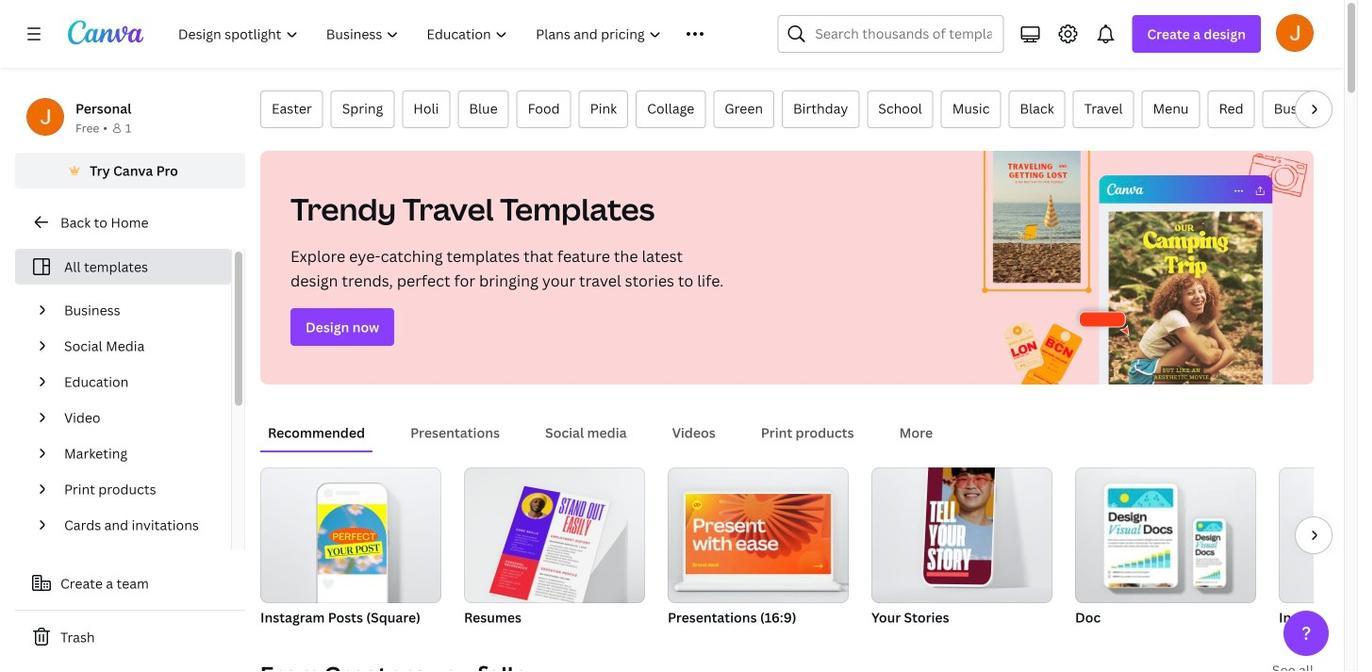 Task type: describe. For each thing, give the bounding box(es) containing it.
jeremy miller image
[[1276, 14, 1314, 52]]

trendy travel templates image
[[963, 151, 1314, 385]]



Task type: vqa. For each thing, say whether or not it's contained in the screenshot.
Category button
no



Task type: locate. For each thing, give the bounding box(es) containing it.
Search search field
[[815, 16, 992, 52]]

None search field
[[778, 15, 1004, 53]]

doc image
[[1075, 468, 1257, 604], [1075, 468, 1257, 604]]

top level navigation element
[[166, 15, 732, 53], [166, 15, 732, 53]]

resume image
[[464, 468, 645, 604], [489, 487, 611, 612]]

presentation (16:9) image
[[668, 468, 849, 604], [686, 494, 831, 575]]

your story image
[[923, 457, 995, 585], [872, 468, 1053, 604]]

instagram post (square) image
[[260, 468, 442, 604], [318, 505, 387, 575]]

instagram story image
[[1279, 468, 1358, 604]]



